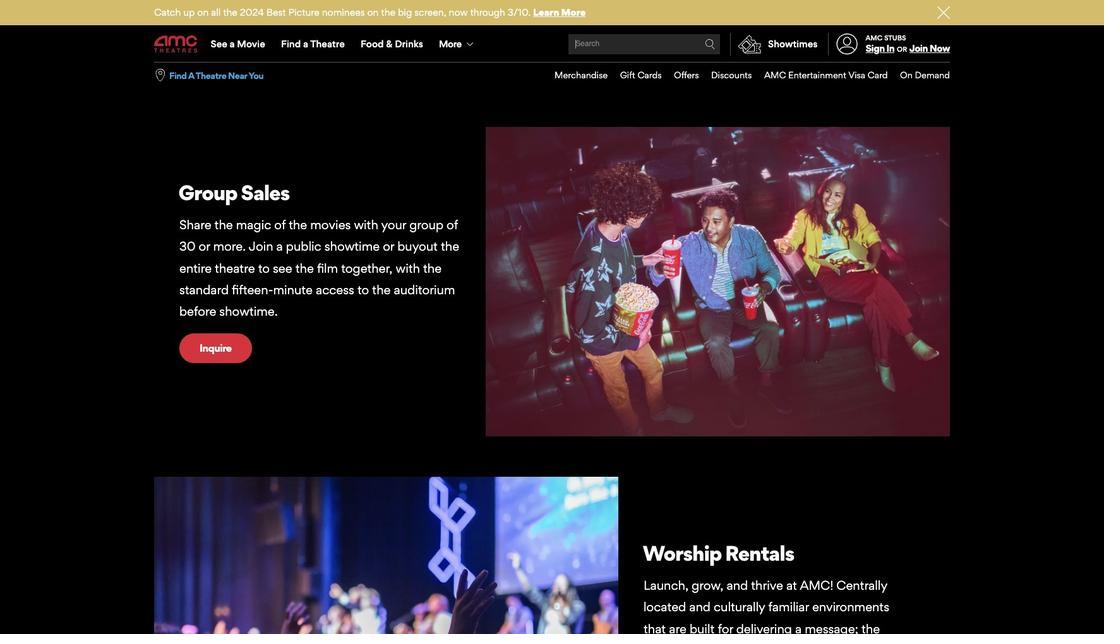 Task type: describe. For each thing, give the bounding box(es) containing it.
join inside amc stubs sign in or join now
[[910, 42, 928, 54]]

are
[[669, 622, 687, 634]]

message;
[[805, 622, 859, 634]]

auditorium
[[394, 282, 455, 298]]

2024
[[240, 6, 264, 18]]

film
[[317, 261, 338, 276]]

the up auditorium
[[423, 261, 442, 276]]

discounts
[[712, 70, 752, 80]]

picture
[[288, 6, 320, 18]]

theatre for a
[[196, 70, 226, 81]]

theatre
[[215, 261, 255, 276]]

buyout
[[398, 239, 438, 254]]

more.
[[213, 239, 246, 254]]

join inside share the magic of the movies with your group of 30 or more. join a public showtime or buyout the entire theatre to see the film together, with the standard fifteen-minute access to the auditorium before showtime.
[[249, 239, 273, 254]]

entertainment
[[789, 70, 847, 80]]

&
[[386, 38, 393, 50]]

find for find a theatre near you
[[169, 70, 187, 81]]

amc stubs sign in or join now
[[866, 33, 950, 54]]

sign in or join amc stubs element
[[828, 27, 950, 62]]

find a theatre near you button
[[169, 69, 264, 82]]

0 horizontal spatial or
[[199, 239, 210, 254]]

3/10.
[[508, 6, 531, 18]]

grow,
[[692, 578, 724, 594]]

find a theatre
[[281, 38, 345, 50]]

submit search icon image
[[705, 39, 715, 49]]

see
[[273, 261, 292, 276]]

stubs
[[885, 33, 907, 42]]

cards
[[638, 70, 662, 80]]

up
[[183, 6, 195, 18]]

launch,
[[644, 578, 689, 594]]

at
[[787, 578, 797, 594]]

movies
[[310, 218, 351, 233]]

screen,
[[415, 6, 447, 18]]

a down picture
[[303, 38, 308, 50]]

card
[[868, 70, 888, 80]]

the left big
[[381, 6, 396, 18]]

a inside launch, grow, and thrive at amc! centrally located and culturally familiar environments that are built for delivering a message; t
[[796, 622, 802, 634]]

catch up on all the 2024 best picture nominees on the big screen, now through 3/10. learn more
[[154, 6, 586, 18]]

1 vertical spatial and
[[690, 600, 711, 615]]

group sales
[[179, 180, 290, 205]]

magic
[[236, 218, 271, 233]]

demand
[[915, 70, 950, 80]]

group
[[179, 180, 237, 205]]

on
[[901, 70, 913, 80]]

more button
[[431, 27, 484, 62]]

showtime.
[[219, 304, 278, 319]]

environments
[[813, 600, 890, 615]]

for
[[718, 622, 733, 634]]

or inside amc stubs sign in or join now
[[897, 45, 908, 54]]

find a theatre near you
[[169, 70, 264, 81]]

entire
[[179, 261, 212, 276]]

group
[[410, 218, 444, 233]]

the right all
[[223, 6, 238, 18]]

0 vertical spatial more
[[562, 6, 586, 18]]

merchandise link
[[543, 63, 608, 88]]

see a movie link
[[203, 27, 273, 62]]

1 horizontal spatial or
[[383, 239, 394, 254]]

the down together,
[[372, 282, 391, 298]]

gift
[[620, 70, 636, 80]]

inquire link
[[179, 334, 252, 363]]

amc!
[[800, 578, 834, 594]]

gift cards
[[620, 70, 662, 80]]

showtimes image
[[731, 33, 768, 56]]

merchandise
[[555, 70, 608, 80]]

gift cards link
[[608, 63, 662, 88]]

through
[[470, 6, 506, 18]]

offers
[[674, 70, 699, 80]]

see a movie
[[211, 38, 265, 50]]

1 horizontal spatial with
[[396, 261, 420, 276]]

learn
[[533, 6, 559, 18]]

near
[[228, 70, 247, 81]]

more inside button
[[439, 38, 462, 50]]

drinks
[[395, 38, 423, 50]]

cookie consent banner dialog
[[0, 600, 1105, 634]]

all
[[211, 6, 221, 18]]

minute
[[273, 282, 313, 298]]

showtime
[[325, 239, 380, 254]]

rentals
[[726, 541, 795, 566]]

big
[[398, 6, 412, 18]]

see
[[211, 38, 227, 50]]

amc entertainment visa card link
[[752, 63, 888, 88]]

2 on from the left
[[367, 6, 379, 18]]

together,
[[341, 261, 393, 276]]

before
[[179, 304, 216, 319]]



Task type: locate. For each thing, give the bounding box(es) containing it.
on demand link
[[888, 63, 950, 88]]

sign
[[866, 42, 885, 54]]

1 horizontal spatial and
[[727, 578, 748, 594]]

1 horizontal spatial to
[[358, 282, 369, 298]]

public
[[286, 239, 321, 254]]

best
[[267, 6, 286, 18]]

sales
[[241, 180, 290, 205]]

offers link
[[662, 63, 699, 88]]

amc down showtimes link
[[765, 70, 786, 80]]

0 vertical spatial theatre
[[310, 38, 345, 50]]

1 horizontal spatial more
[[562, 6, 586, 18]]

movie
[[237, 38, 265, 50]]

0 horizontal spatial more
[[439, 38, 462, 50]]

familiar
[[769, 600, 809, 615]]

find down picture
[[281, 38, 301, 50]]

1 vertical spatial to
[[358, 282, 369, 298]]

2 horizontal spatial or
[[897, 45, 908, 54]]

find inside find a theatre link
[[281, 38, 301, 50]]

join
[[910, 42, 928, 54], [249, 239, 273, 254]]

and
[[727, 578, 748, 594], [690, 600, 711, 615]]

the down group
[[441, 239, 459, 254]]

access
[[316, 282, 354, 298]]

the up public
[[289, 218, 307, 233]]

theatre right a
[[196, 70, 226, 81]]

0 horizontal spatial amc
[[765, 70, 786, 80]]

0 horizontal spatial and
[[690, 600, 711, 615]]

share
[[179, 218, 211, 233]]

menu down learn at the top of the page
[[154, 27, 950, 62]]

worship
[[643, 541, 722, 566]]

find
[[281, 38, 301, 50], [169, 70, 187, 81]]

0 vertical spatial to
[[258, 261, 270, 276]]

find left a
[[169, 70, 187, 81]]

menu
[[154, 27, 950, 62], [543, 63, 950, 88]]

a right see
[[230, 38, 235, 50]]

0 horizontal spatial to
[[258, 261, 270, 276]]

1 vertical spatial more
[[439, 38, 462, 50]]

a
[[230, 38, 235, 50], [303, 38, 308, 50], [277, 239, 283, 254], [796, 622, 802, 634]]

amc up sign at the right of the page
[[866, 33, 883, 42]]

with down buyout
[[396, 261, 420, 276]]

on demand
[[901, 70, 950, 80]]

launch, grow, and thrive at amc! centrally located and culturally familiar environments that are built for delivering a message; t
[[644, 578, 890, 634]]

now
[[930, 42, 950, 54]]

on right nominees at the top of the page
[[367, 6, 379, 18]]

catch
[[154, 6, 181, 18]]

or down your
[[383, 239, 394, 254]]

to
[[258, 261, 270, 276], [358, 282, 369, 298]]

more down now on the top left
[[439, 38, 462, 50]]

theatre inside button
[[196, 70, 226, 81]]

on left all
[[197, 6, 209, 18]]

1 of from the left
[[274, 218, 286, 233]]

user profile image
[[830, 34, 865, 55]]

showtimes link
[[731, 33, 818, 56]]

find a theatre link
[[273, 27, 353, 62]]

1 on from the left
[[197, 6, 209, 18]]

menu containing more
[[154, 27, 950, 62]]

0 horizontal spatial theatre
[[196, 70, 226, 81]]

0 horizontal spatial with
[[354, 218, 378, 233]]

learn more link
[[533, 6, 586, 18]]

sign in button
[[866, 42, 895, 54]]

that
[[644, 622, 666, 634]]

or right 30
[[199, 239, 210, 254]]

find for find a theatre
[[281, 38, 301, 50]]

0 vertical spatial with
[[354, 218, 378, 233]]

1 horizontal spatial theatre
[[310, 38, 345, 50]]

and up culturally
[[727, 578, 748, 594]]

inquire
[[200, 342, 232, 355]]

1 horizontal spatial of
[[447, 218, 458, 233]]

1 horizontal spatial find
[[281, 38, 301, 50]]

2 of from the left
[[447, 218, 458, 233]]

with up showtime
[[354, 218, 378, 233]]

more right learn at the top of the page
[[562, 6, 586, 18]]

or
[[897, 45, 908, 54], [199, 239, 210, 254], [383, 239, 394, 254]]

1 vertical spatial theatre
[[196, 70, 226, 81]]

0 horizontal spatial find
[[169, 70, 187, 81]]

amc for visa
[[765, 70, 786, 80]]

in
[[887, 42, 895, 54]]

or right in
[[897, 45, 908, 54]]

theatre for a
[[310, 38, 345, 50]]

1 horizontal spatial amc
[[866, 33, 883, 42]]

you
[[249, 70, 264, 81]]

search the AMC website text field
[[574, 39, 705, 49]]

0 horizontal spatial on
[[197, 6, 209, 18]]

theatre down nominees at the top of the page
[[310, 38, 345, 50]]

fifteen-
[[232, 282, 273, 298]]

menu containing merchandise
[[543, 63, 950, 88]]

0 vertical spatial amc
[[866, 33, 883, 42]]

0 vertical spatial and
[[727, 578, 748, 594]]

the up 'more.'
[[215, 218, 233, 233]]

1 vertical spatial join
[[249, 239, 273, 254]]

0 horizontal spatial join
[[249, 239, 273, 254]]

thrive
[[752, 578, 784, 594]]

join left now at the right top of the page
[[910, 42, 928, 54]]

of right magic at left top
[[274, 218, 286, 233]]

located
[[644, 600, 686, 615]]

your
[[381, 218, 406, 233]]

with
[[354, 218, 378, 233], [396, 261, 420, 276]]

0 horizontal spatial of
[[274, 218, 286, 233]]

1 vertical spatial amc
[[765, 70, 786, 80]]

amc inside amc stubs sign in or join now
[[866, 33, 883, 42]]

culturally
[[714, 600, 766, 615]]

0 vertical spatial find
[[281, 38, 301, 50]]

nominees
[[322, 6, 365, 18]]

food & drinks link
[[353, 27, 431, 62]]

food
[[361, 38, 384, 50]]

1 vertical spatial with
[[396, 261, 420, 276]]

menu down showtimes image
[[543, 63, 950, 88]]

1 horizontal spatial on
[[367, 6, 379, 18]]

and up built at right
[[690, 600, 711, 615]]

join now button
[[910, 42, 950, 54]]

built
[[690, 622, 715, 634]]

a
[[188, 70, 194, 81]]

join down magic at left top
[[249, 239, 273, 254]]

to left see
[[258, 261, 270, 276]]

a inside share the magic of the movies with your group of 30 or more. join a public showtime or buyout the entire theatre to see the film together, with the standard fifteen-minute access to the auditorium before showtime.
[[277, 239, 283, 254]]

of
[[274, 218, 286, 233], [447, 218, 458, 233]]

a down familiar
[[796, 622, 802, 634]]

a up see
[[277, 239, 283, 254]]

1 horizontal spatial join
[[910, 42, 928, 54]]

amc logo image
[[154, 36, 198, 53], [154, 36, 198, 53]]

of right group
[[447, 218, 458, 233]]

share the magic of the movies with your group of 30 or more. join a public showtime or buyout the entire theatre to see the film together, with the standard fifteen-minute access to the auditorium before showtime.
[[179, 218, 459, 319]]

standard
[[179, 282, 229, 298]]

amc for sign
[[866, 33, 883, 42]]

visa
[[849, 70, 866, 80]]

showtimes
[[768, 38, 818, 50]]

now
[[449, 6, 468, 18]]

discounts link
[[699, 63, 752, 88]]

delivering
[[737, 622, 792, 634]]

the
[[223, 6, 238, 18], [381, 6, 396, 18], [215, 218, 233, 233], [289, 218, 307, 233], [441, 239, 459, 254], [296, 261, 314, 276], [423, 261, 442, 276], [372, 282, 391, 298]]

find inside find a theatre near you button
[[169, 70, 187, 81]]

0 vertical spatial menu
[[154, 27, 950, 62]]

0 vertical spatial join
[[910, 42, 928, 54]]

worship rentals
[[643, 541, 795, 566]]

food & drinks
[[361, 38, 423, 50]]

to down together,
[[358, 282, 369, 298]]

30
[[179, 239, 196, 254]]

amc entertainment visa card
[[765, 70, 888, 80]]

1 vertical spatial find
[[169, 70, 187, 81]]

amc
[[866, 33, 883, 42], [765, 70, 786, 80]]

1 vertical spatial menu
[[543, 63, 950, 88]]

the down public
[[296, 261, 314, 276]]



Task type: vqa. For each thing, say whether or not it's contained in the screenshot.
bottommost "mi"
no



